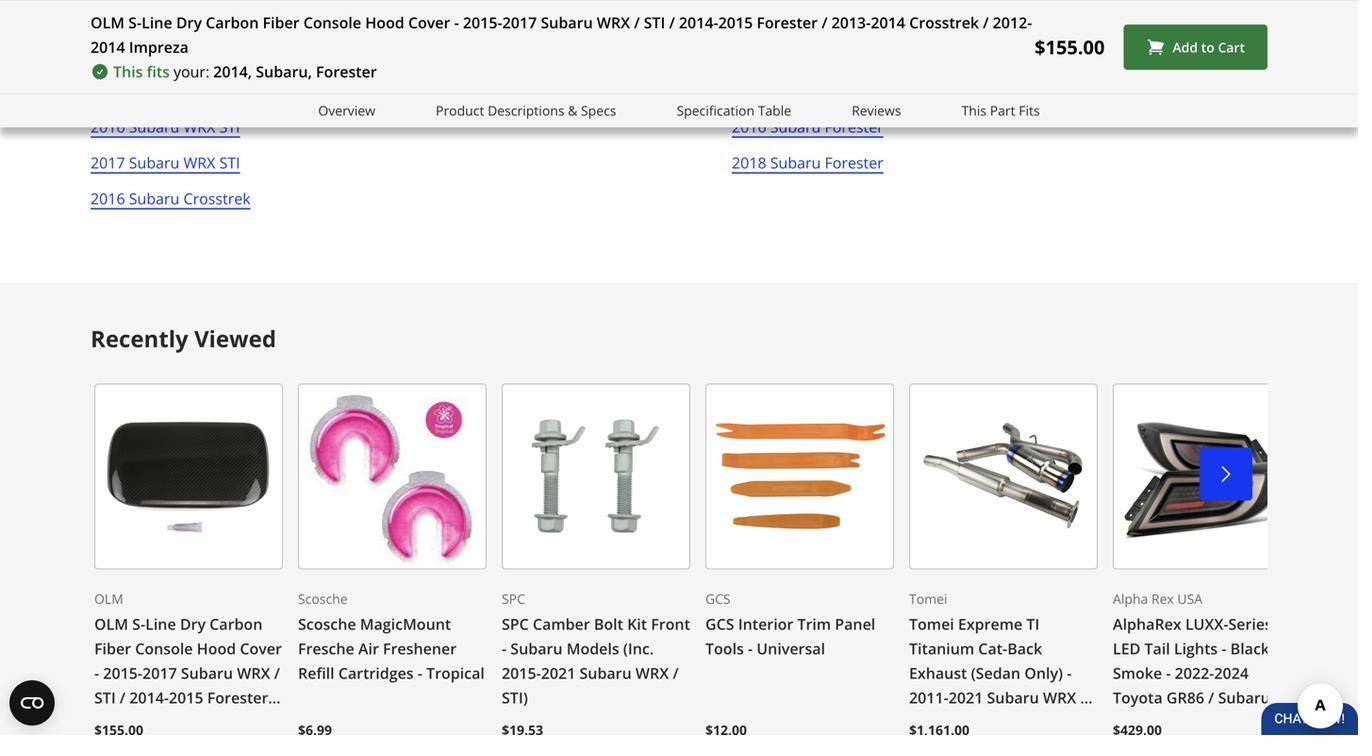 Task type: describe. For each thing, give the bounding box(es) containing it.
product descriptions & specs
[[436, 101, 617, 119]]

2015- for subaru
[[502, 663, 541, 683]]

series
[[1229, 614, 1273, 634]]

2015 subaru wrx
[[91, 9, 216, 29]]

spc spc camber bolt kit front - subaru models (inc. 2015-2021 subaru wrx / sti)
[[502, 590, 691, 708]]

2015 for 2015 subaru wrx sti
[[91, 81, 125, 101]]

kit
[[628, 614, 647, 634]]

/ inside tomei tomei expreme ti titanium cat-back exhaust (sedan only) - 2011-2021 subaru wrx / sti
[[1081, 687, 1087, 708]]

2015- inside "olm olm s-line dry carbon fiber console hood cover - 2015-2017 subaru wrx / sti / 2014-2015 forester / 2013-2014 crosstr"
[[103, 663, 143, 683]]

gcs gcs interior trim panel tools - universal
[[706, 590, 876, 658]]

spc81260 spc camber bolt kit front - 2015+ wrx / 2015+ sti, image
[[502, 384, 691, 570]]

(sedan
[[972, 663, 1021, 683]]

only)
[[1025, 663, 1064, 683]]

2013- inside olm s-line dry carbon fiber console hood cover - 2015-2017 subaru wrx / sti / 2014-2015 forester / 2013-2014 crosstrek / 2012- 2014 impreza
[[832, 12, 871, 33]]

2016 subaru wrx sti link
[[91, 115, 240, 151]]

2016 for 2016 subaru crosstrek
[[91, 188, 125, 209]]

this fits your: 2014, subaru, forester
[[113, 61, 377, 82]]

2016 for 2016 subaru wrx sti
[[91, 117, 125, 137]]

- left 2022-
[[1167, 663, 1171, 683]]

2017 subaru crosstrek link
[[732, 7, 892, 43]]

2016 subaru wrx sti
[[91, 117, 240, 137]]

- inside "olm olm s-line dry carbon fiber console hood cover - 2015-2017 subaru wrx / sti / 2014-2015 forester / 2013-2014 crosstr"
[[94, 663, 99, 683]]

0 vertical spatial 2014
[[871, 12, 906, 33]]

exhaust
[[910, 663, 968, 683]]

alpha
[[1113, 590, 1149, 608]]

alpha rex usa alpharex luxx-series led tail lights - black smoke - 2022-2024 toyota gr86 / subaru brz
[[1113, 590, 1273, 732]]

crosstrek for 2016 subaru crosstrek
[[184, 188, 251, 209]]

2017 subaru crosstrek
[[732, 9, 892, 29]]

black
[[1231, 638, 1270, 658]]

specification table link
[[677, 100, 792, 121]]

0 horizontal spatial 2014
[[91, 37, 125, 57]]

/ inside alpha rex usa alpharex luxx-series led tail lights - black smoke - 2022-2024 toyota gr86 / subaru brz
[[1209, 687, 1215, 708]]

titanium
[[910, 638, 975, 658]]

refill
[[298, 663, 335, 683]]

to
[[1202, 38, 1215, 56]]

hood inside olm s-line dry carbon fiber console hood cover - 2015-2017 subaru wrx / sti / 2014-2015 forester / 2013-2014 crosstrek / 2012- 2014 impreza
[[365, 12, 405, 33]]

reviews link
[[852, 100, 902, 121]]

models
[[567, 638, 620, 658]]

gr86
[[1167, 687, 1205, 708]]

carbon inside "olm olm s-line dry carbon fiber console hood cover - 2015-2017 subaru wrx / sti / 2014-2015 forester / 2013-2014 crosstr"
[[210, 614, 263, 634]]

2015 subaru forester link
[[732, 79, 884, 115]]

usa
[[1178, 590, 1203, 608]]

1 spc from the top
[[502, 590, 526, 608]]

air
[[358, 638, 379, 658]]

cartridges
[[339, 663, 414, 683]]

2012-
[[993, 12, 1033, 33]]

open widget image
[[9, 680, 55, 726]]

2017 inside "olm olm s-line dry carbon fiber console hood cover - 2015-2017 subaru wrx / sti / 2014-2015 forester / 2013-2014 crosstr"
[[143, 663, 177, 683]]

2014- inside olm s-line dry carbon fiber console hood cover - 2015-2017 subaru wrx / sti / 2014-2015 forester / 2013-2014 crosstrek / 2012- 2014 impreza
[[679, 12, 719, 33]]

tropical
[[427, 663, 485, 683]]

olm olm s-line dry carbon fiber console hood cover - 2015-2017 subaru wrx / sti / 2014-2015 forester / 2013-2014 crosstr
[[94, 590, 282, 735]]

2017 subaru wrx sti link
[[91, 151, 240, 186]]

camber
[[533, 614, 590, 634]]

fits
[[147, 61, 170, 82]]

2 spc from the top
[[502, 614, 529, 634]]

add to cart
[[1173, 38, 1246, 56]]

table
[[758, 101, 792, 119]]

carbon inside olm s-line dry carbon fiber console hood cover - 2015-2017 subaru wrx / sti / 2014-2015 forester / 2013-2014 crosstrek / 2012- 2014 impreza
[[206, 12, 259, 33]]

1 scosche from the top
[[298, 590, 348, 608]]

magicmount
[[360, 614, 451, 634]]

part
[[990, 101, 1016, 119]]

fiber inside "olm olm s-line dry carbon fiber console hood cover - 2015-2017 subaru wrx / sti / 2014-2015 forester / 2013-2014 crosstr"
[[94, 638, 131, 658]]

subaru inside "olm olm s-line dry carbon fiber console hood cover - 2015-2017 subaru wrx / sti / 2014-2015 forester / 2013-2014 crosstr"
[[181, 663, 233, 683]]

descriptions
[[488, 101, 565, 119]]

fresche
[[298, 638, 355, 658]]

2018 subaru forester
[[732, 152, 884, 173]]

2015 inside olm s-line dry carbon fiber console hood cover - 2015-2017 subaru wrx / sti / 2014-2015 forester / 2013-2014 crosstrek / 2012- 2014 impreza
[[719, 12, 753, 33]]

overview link
[[318, 100, 376, 121]]

subaru,
[[256, 61, 312, 82]]

bolt
[[594, 614, 624, 634]]

2016 subaru wrx
[[91, 45, 216, 65]]

product descriptions & specs link
[[436, 100, 617, 121]]

rex
[[1152, 590, 1175, 608]]

wrx inside tomei tomei expreme ti titanium cat-back exhaust (sedan only) - 2011-2021 subaru wrx / sti
[[1044, 687, 1077, 708]]

gcsgcs-int-tool gcs interior trim panel tools - universal, image
[[706, 384, 895, 570]]

subaru inside tomei tomei expreme ti titanium cat-back exhaust (sedan only) - 2011-2021 subaru wrx / sti
[[987, 687, 1040, 708]]

cover inside olm s-line dry carbon fiber console hood cover - 2015-2017 subaru wrx / sti / 2014-2015 forester / 2013-2014 crosstrek / 2012- 2014 impreza
[[408, 12, 451, 33]]

sti inside tomei tomei expreme ti titanium cat-back exhaust (sedan only) - 2011-2021 subaru wrx / sti
[[910, 712, 931, 732]]

tomtb6090-sb02c 15-21 wrx & sti tomei expreme ti cat-back system, image
[[910, 384, 1098, 570]]

specs
[[581, 101, 617, 119]]

scosche magicmount air freshener refill cartridges- tropical, image
[[298, 384, 487, 570]]

cover inside "olm olm s-line dry carbon fiber console hood cover - 2015-2017 subaru wrx / sti / 2014-2015 forester / 2013-2014 crosstr"
[[240, 638, 282, 658]]

2016 subaru wrx link
[[91, 43, 216, 79]]

recently viewed
[[91, 323, 276, 354]]

2 tomei from the top
[[910, 614, 955, 634]]

impreza
[[129, 37, 189, 57]]

crosstrek for 2017 subaru crosstrek
[[825, 9, 892, 29]]

panel
[[835, 614, 876, 634]]

interior
[[739, 614, 794, 634]]

specification
[[677, 101, 755, 119]]

led
[[1113, 638, 1141, 658]]

2014,
[[213, 61, 252, 82]]

2021 inside tomei tomei expreme ti titanium cat-back exhaust (sedan only) - 2011-2021 subaru wrx / sti
[[949, 687, 984, 708]]

2015 for 2015 subaru wrx
[[91, 9, 125, 29]]

2024
[[1215, 663, 1249, 683]]

fits
[[1019, 101, 1040, 119]]

tomei tomei expreme ti titanium cat-back exhaust (sedan only) - 2011-2021 subaru wrx / sti
[[910, 590, 1087, 732]]

tools
[[706, 638, 744, 658]]



Task type: vqa. For each thing, say whether or not it's contained in the screenshot.
OMNI to the top
no



Task type: locate. For each thing, give the bounding box(es) containing it.
1 horizontal spatial 2021
[[949, 687, 984, 708]]

console inside "olm olm s-line dry carbon fiber console hood cover - 2015-2017 subaru wrx / sti / 2014-2015 forester / 2013-2014 crosstr"
[[135, 638, 193, 658]]

1 horizontal spatial 2014-
[[679, 12, 719, 33]]

line inside "olm olm s-line dry carbon fiber console hood cover - 2015-2017 subaru wrx / sti / 2014-2015 forester / 2013-2014 crosstr"
[[145, 614, 176, 634]]

2015- inside olm s-line dry carbon fiber console hood cover - 2015-2017 subaru wrx / sti / 2014-2015 forester / 2013-2014 crosstrek / 2012- 2014 impreza
[[463, 12, 503, 33]]

crosstrek inside 2016 subaru crosstrek link
[[184, 188, 251, 209]]

2021 inside spc spc camber bolt kit front - subaru models (inc. 2015-2021 subaru wrx / sti)
[[541, 663, 576, 683]]

1 vertical spatial s-
[[132, 614, 145, 634]]

1 vertical spatial 2013-
[[94, 712, 134, 732]]

dry inside olm s-line dry carbon fiber console hood cover - 2015-2017 subaru wrx / sti / 2014-2015 forester / 2013-2014 crosstrek / 2012- 2014 impreza
[[176, 12, 202, 33]]

2015 inside the 2015 subaru wrx sti link
[[91, 81, 125, 101]]

1 vertical spatial 2014-
[[130, 687, 169, 708]]

wrx
[[184, 9, 216, 29], [597, 12, 630, 33], [184, 45, 216, 65], [184, 81, 216, 101], [184, 117, 216, 137], [184, 152, 216, 173], [237, 663, 270, 683], [636, 663, 669, 683], [1044, 687, 1077, 708]]

- up product on the top left of the page
[[454, 12, 459, 33]]

/ inside spc spc camber bolt kit front - subaru models (inc. 2015-2021 subaru wrx / sti)
[[673, 663, 679, 683]]

crosstrek inside olm s-line dry carbon fiber console hood cover - 2015-2017 subaru wrx / sti / 2014-2015 forester / 2013-2014 crosstrek / 2012- 2014 impreza
[[910, 12, 980, 33]]

0 vertical spatial fiber
[[263, 12, 300, 33]]

cover
[[408, 12, 451, 33], [240, 638, 282, 658]]

2015 inside "olm olm s-line dry carbon fiber console hood cover - 2015-2017 subaru wrx / sti / 2014-2015 forester / 2013-2014 crosstr"
[[169, 687, 203, 708]]

brz
[[1113, 712, 1142, 732]]

2021 down the "exhaust"
[[949, 687, 984, 708]]

1 vertical spatial cover
[[240, 638, 282, 658]]

- inside 'scosche scosche magicmount fresche air freshener refill cartridges - tropical'
[[418, 663, 423, 683]]

2015 subaru wrx sti link
[[91, 79, 240, 115]]

2021 down models
[[541, 663, 576, 683]]

0 vertical spatial 2014-
[[679, 12, 719, 33]]

0 horizontal spatial cover
[[240, 638, 282, 658]]

hood inside "olm olm s-line dry carbon fiber console hood cover - 2015-2017 subaru wrx / sti / 2014-2015 forester / 2013-2014 crosstr"
[[197, 638, 236, 658]]

- inside 'gcs gcs interior trim panel tools - universal'
[[748, 638, 753, 658]]

&
[[568, 101, 578, 119]]

1 horizontal spatial crosstrek
[[825, 9, 892, 29]]

2015 subaru wrx sti
[[91, 81, 240, 101]]

olm for olm s-line dry carbon fiber console hood cover - 2015-2017 subaru wrx / sti / 2014-2015 forester / 2013-2014 crosstrek / 2012- 2014 impreza
[[91, 12, 125, 33]]

2013- up 2015 subaru forester
[[832, 12, 871, 33]]

luxx-
[[1186, 614, 1229, 634]]

lights
[[1175, 638, 1218, 658]]

2017 subaru wrx sti
[[91, 152, 240, 173]]

2017 inside olm s-line dry carbon fiber console hood cover - 2015-2017 subaru wrx / sti / 2014-2015 forester / 2013-2014 crosstrek / 2012- 2014 impreza
[[503, 12, 537, 33]]

your:
[[174, 61, 210, 82]]

1 horizontal spatial console
[[304, 12, 361, 33]]

1 vertical spatial carbon
[[210, 614, 263, 634]]

2015- inside spc spc camber bolt kit front - subaru models (inc. 2015-2021 subaru wrx / sti)
[[502, 663, 541, 683]]

1 vertical spatial line
[[145, 614, 176, 634]]

toyota
[[1113, 687, 1163, 708]]

0 vertical spatial cover
[[408, 12, 451, 33]]

crosstrek left 2012-
[[910, 12, 980, 33]]

universal
[[757, 638, 826, 658]]

2 vertical spatial olm
[[94, 614, 128, 634]]

add
[[1173, 38, 1198, 56]]

2015 for 2015 subaru forester
[[732, 81, 767, 101]]

1 horizontal spatial hood
[[365, 12, 405, 33]]

forester inside "olm olm s-line dry carbon fiber console hood cover - 2015-2017 subaru wrx / sti / 2014-2015 forester / 2013-2014 crosstr"
[[207, 687, 268, 708]]

- inside tomei tomei expreme ti titanium cat-back exhaust (sedan only) - 2011-2021 subaru wrx / sti
[[1067, 663, 1072, 683]]

tail
[[1145, 638, 1171, 658]]

this left the part
[[962, 101, 987, 119]]

0 vertical spatial line
[[142, 12, 172, 33]]

olmdp2-wrx14-dcf olm s-line dry carbon fiber console hood cover - 2015-2017 wrx / 14-18 forester / 13-17 crosstrek, image
[[94, 384, 283, 570]]

2011-
[[910, 687, 949, 708]]

1 horizontal spatial cover
[[408, 12, 451, 33]]

2018
[[732, 152, 767, 173]]

2016 down 2017 subaru wrx sti link
[[91, 188, 125, 209]]

gcs
[[706, 590, 731, 608], [706, 614, 735, 634]]

1 vertical spatial fiber
[[94, 638, 131, 658]]

scosche scosche magicmount fresche air freshener refill cartridges - tropical
[[298, 590, 485, 683]]

0 vertical spatial this
[[113, 61, 143, 82]]

1 vertical spatial scosche
[[298, 614, 356, 634]]

- down freshener at bottom
[[418, 663, 423, 683]]

0 horizontal spatial 2021
[[541, 663, 576, 683]]

0 vertical spatial 2013-
[[832, 12, 871, 33]]

1 vertical spatial olm
[[94, 590, 123, 608]]

s- inside olm s-line dry carbon fiber console hood cover - 2015-2017 subaru wrx / sti / 2014-2015 forester / 2013-2014 crosstrek / 2012- 2014 impreza
[[128, 12, 142, 33]]

fiber
[[263, 12, 300, 33], [94, 638, 131, 658]]

overview
[[318, 101, 376, 119]]

2 vertical spatial 2014
[[134, 712, 168, 732]]

2 horizontal spatial crosstrek
[[910, 12, 980, 33]]

crosstrek down 2017 subaru wrx sti link
[[184, 188, 251, 209]]

sti
[[644, 12, 666, 33], [219, 81, 240, 101], [219, 117, 240, 137], [219, 152, 240, 173], [94, 687, 116, 708], [910, 712, 931, 732]]

2016 up the 2018
[[732, 117, 767, 137]]

0 vertical spatial spc
[[502, 590, 526, 608]]

1 horizontal spatial 2014
[[134, 712, 168, 732]]

product
[[436, 101, 484, 119]]

2018 subaru forester link
[[732, 151, 884, 186]]

olm
[[91, 12, 125, 33], [94, 590, 123, 608], [94, 614, 128, 634]]

crosstrek inside '2017 subaru crosstrek' link
[[825, 9, 892, 29]]

console inside olm s-line dry carbon fiber console hood cover - 2015-2017 subaru wrx / sti / 2014-2015 forester / 2013-2014 crosstrek / 2012- 2014 impreza
[[304, 12, 361, 33]]

0 horizontal spatial crosstrek
[[184, 188, 251, 209]]

crosstrek
[[825, 9, 892, 29], [910, 12, 980, 33], [184, 188, 251, 209]]

1 vertical spatial console
[[135, 638, 193, 658]]

dry
[[176, 12, 202, 33], [180, 614, 206, 634]]

0 vertical spatial dry
[[176, 12, 202, 33]]

1 vertical spatial spc
[[502, 614, 529, 634]]

front
[[651, 614, 691, 634]]

2015-
[[463, 12, 503, 33], [103, 663, 143, 683], [502, 663, 541, 683]]

carbon
[[206, 12, 259, 33], [210, 614, 263, 634]]

trim
[[798, 614, 831, 634]]

dry inside "olm olm s-line dry carbon fiber console hood cover - 2015-2017 subaru wrx / sti / 2014-2015 forester / 2013-2014 crosstr"
[[180, 614, 206, 634]]

olm inside olm s-line dry carbon fiber console hood cover - 2015-2017 subaru wrx / sti / 2014-2015 forester / 2013-2014 crosstrek / 2012- 2014 impreza
[[91, 12, 125, 33]]

2022-
[[1175, 663, 1215, 683]]

subaru
[[129, 9, 180, 29], [771, 9, 821, 29], [541, 12, 593, 33], [129, 45, 180, 65], [129, 81, 180, 101], [771, 81, 821, 101], [129, 117, 180, 137], [771, 117, 821, 137], [129, 152, 180, 173], [771, 152, 821, 173], [129, 188, 180, 209], [511, 638, 563, 658], [181, 663, 233, 683], [580, 663, 632, 683], [987, 687, 1040, 708], [1219, 687, 1271, 708]]

0 vertical spatial olm
[[91, 12, 125, 33]]

- up sti)
[[502, 638, 507, 658]]

- inside spc spc camber bolt kit front - subaru models (inc. 2015-2021 subaru wrx / sti)
[[502, 638, 507, 658]]

0 vertical spatial 2021
[[541, 663, 576, 683]]

1 vertical spatial 2021
[[949, 687, 984, 708]]

1 vertical spatial gcs
[[706, 614, 735, 634]]

s- inside "olm olm s-line dry carbon fiber console hood cover - 2015-2017 subaru wrx / sti / 2014-2015 forester / 2013-2014 crosstr"
[[132, 614, 145, 634]]

forester inside olm s-line dry carbon fiber console hood cover - 2015-2017 subaru wrx / sti / 2014-2015 forester / 2013-2014 crosstrek / 2012- 2014 impreza
[[757, 12, 818, 33]]

back
[[1008, 638, 1043, 658]]

2013-
[[832, 12, 871, 33], [94, 712, 134, 732]]

0 vertical spatial scosche
[[298, 590, 348, 608]]

this part fits
[[962, 101, 1040, 119]]

1 vertical spatial 2014
[[91, 37, 125, 57]]

sti)
[[502, 687, 528, 708]]

viewed
[[194, 323, 276, 354]]

2 gcs from the top
[[706, 614, 735, 634]]

2015 inside 2015 subaru forester link
[[732, 81, 767, 101]]

specification table
[[677, 101, 792, 119]]

0 horizontal spatial 2013-
[[94, 712, 134, 732]]

0 horizontal spatial this
[[113, 61, 143, 82]]

1 gcs from the top
[[706, 590, 731, 608]]

0 vertical spatial hood
[[365, 12, 405, 33]]

0 vertical spatial console
[[304, 12, 361, 33]]

sti inside olm s-line dry carbon fiber console hood cover - 2015-2017 subaru wrx / sti / 2014-2015 forester / 2013-2014 crosstrek / 2012- 2014 impreza
[[644, 12, 666, 33]]

2013- right open widget icon
[[94, 712, 134, 732]]

1 vertical spatial this
[[962, 101, 987, 119]]

0 vertical spatial carbon
[[206, 12, 259, 33]]

(inc.
[[624, 638, 654, 658]]

- up the 2024 on the bottom right of the page
[[1222, 638, 1227, 658]]

expreme
[[959, 614, 1023, 634]]

0 vertical spatial tomei
[[910, 590, 948, 608]]

this part fits link
[[962, 100, 1040, 121]]

2016 subaru forester
[[732, 117, 884, 137]]

2016 for 2016 subaru wrx
[[91, 45, 125, 65]]

- right open widget icon
[[94, 663, 99, 683]]

2021
[[541, 663, 576, 683], [949, 687, 984, 708]]

1 horizontal spatial fiber
[[263, 12, 300, 33]]

alpharex
[[1113, 614, 1182, 634]]

2015 inside 2015 subaru wrx link
[[91, 9, 125, 29]]

ti
[[1027, 614, 1040, 634]]

2016 left impreza
[[91, 45, 125, 65]]

2015- for hood
[[463, 12, 503, 33]]

cat-
[[979, 638, 1008, 658]]

2013- inside "olm olm s-line dry carbon fiber console hood cover - 2015-2017 subaru wrx / sti / 2014-2015 forester / 2013-2014 crosstr"
[[94, 712, 134, 732]]

wrx inside olm s-line dry carbon fiber console hood cover - 2015-2017 subaru wrx / sti / 2014-2015 forester / 2013-2014 crosstrek / 2012- 2014 impreza
[[597, 12, 630, 33]]

line inside olm s-line dry carbon fiber console hood cover - 2015-2017 subaru wrx / sti / 2014-2015 forester / 2013-2014 crosstrek / 2012- 2014 impreza
[[142, 12, 172, 33]]

2 horizontal spatial 2014
[[871, 12, 906, 33]]

2 scosche from the top
[[298, 614, 356, 634]]

0 horizontal spatial fiber
[[94, 638, 131, 658]]

0 horizontal spatial 2014-
[[130, 687, 169, 708]]

1 vertical spatial dry
[[180, 614, 206, 634]]

cart
[[1219, 38, 1246, 56]]

- right only)
[[1067, 663, 1072, 683]]

2016 subaru forester link
[[732, 115, 884, 151]]

0 horizontal spatial console
[[135, 638, 193, 658]]

2016 down the 2015 subaru wrx sti link
[[91, 117, 125, 137]]

this left fits
[[113, 61, 143, 82]]

1 horizontal spatial this
[[962, 101, 987, 119]]

2016 for 2016 subaru forester
[[732, 117, 767, 137]]

wrx inside spc spc camber bolt kit front - subaru models (inc. 2015-2021 subaru wrx / sti)
[[636, 663, 669, 683]]

2015 subaru wrx link
[[91, 7, 216, 43]]

subaru inside olm s-line dry carbon fiber console hood cover - 2015-2017 subaru wrx / sti / 2014-2015 forester / 2013-2014 crosstrek / 2012- 2014 impreza
[[541, 12, 593, 33]]

olm for olm olm s-line dry carbon fiber console hood cover - 2015-2017 subaru wrx / sti / 2014-2015 forester / 2013-2014 crosstr
[[94, 590, 123, 608]]

1 tomei from the top
[[910, 590, 948, 608]]

fiber inside olm s-line dry carbon fiber console hood cover - 2015-2017 subaru wrx / sti / 2014-2015 forester / 2013-2014 crosstrek / 2012- 2014 impreza
[[263, 12, 300, 33]]

this for this fits your: 2014, subaru, forester
[[113, 61, 143, 82]]

subaru inside alpha rex usa alpharex luxx-series led tail lights - black smoke - 2022-2024 toyota gr86 / subaru brz
[[1219, 687, 1271, 708]]

s-
[[128, 12, 142, 33], [132, 614, 145, 634]]

cover left fresche
[[240, 638, 282, 658]]

2014- inside "olm olm s-line dry carbon fiber console hood cover - 2015-2017 subaru wrx / sti / 2014-2015 forester / 2013-2014 crosstr"
[[130, 687, 169, 708]]

1 vertical spatial hood
[[197, 638, 236, 658]]

2015 subaru forester
[[732, 81, 884, 101]]

sti inside "olm olm s-line dry carbon fiber console hood cover - 2015-2017 subaru wrx / sti / 2014-2015 forester / 2013-2014 crosstr"
[[94, 687, 116, 708]]

0 vertical spatial s-
[[128, 12, 142, 33]]

2016 subaru crosstrek
[[91, 188, 251, 209]]

picture of alpharex luxx-series led tail lights - black smoke - 2022-2024 toyota gr86 / subaru brz image
[[1113, 384, 1302, 570]]

0 vertical spatial gcs
[[706, 590, 731, 608]]

2016 subaru crosstrek link
[[91, 186, 251, 222]]

/
[[634, 12, 640, 33], [669, 12, 675, 33], [822, 12, 828, 33], [983, 12, 989, 33], [274, 663, 280, 683], [673, 663, 679, 683], [120, 687, 126, 708], [272, 687, 278, 708], [1081, 687, 1087, 708], [1209, 687, 1215, 708]]

$155.00
[[1035, 34, 1105, 60]]

freshener
[[383, 638, 457, 658]]

1 horizontal spatial 2013-
[[832, 12, 871, 33]]

cover up product on the top left of the page
[[408, 12, 451, 33]]

1 vertical spatial tomei
[[910, 614, 955, 634]]

2014 inside "olm olm s-line dry carbon fiber console hood cover - 2015-2017 subaru wrx / sti / 2014-2015 forester / 2013-2014 crosstr"
[[134, 712, 168, 732]]

reviews
[[852, 101, 902, 119]]

olm s-line dry carbon fiber console hood cover - 2015-2017 subaru wrx / sti / 2014-2015 forester / 2013-2014 crosstrek / 2012- 2014 impreza
[[91, 12, 1033, 57]]

- right tools
[[748, 638, 753, 658]]

0 horizontal spatial hood
[[197, 638, 236, 658]]

crosstrek up 2015 subaru forester
[[825, 9, 892, 29]]

recently
[[91, 323, 188, 354]]

scosche
[[298, 590, 348, 608], [298, 614, 356, 634]]

wrx inside "olm olm s-line dry carbon fiber console hood cover - 2015-2017 subaru wrx / sti / 2014-2015 forester / 2013-2014 crosstr"
[[237, 663, 270, 683]]

2017
[[732, 9, 767, 29], [503, 12, 537, 33], [91, 152, 125, 173], [143, 663, 177, 683]]

tomei
[[910, 590, 948, 608], [910, 614, 955, 634]]

- inside olm s-line dry carbon fiber console hood cover - 2015-2017 subaru wrx / sti / 2014-2015 forester / 2013-2014 crosstrek / 2012- 2014 impreza
[[454, 12, 459, 33]]

add to cart button
[[1124, 25, 1268, 70]]

this
[[113, 61, 143, 82], [962, 101, 987, 119]]

this for this part fits
[[962, 101, 987, 119]]



